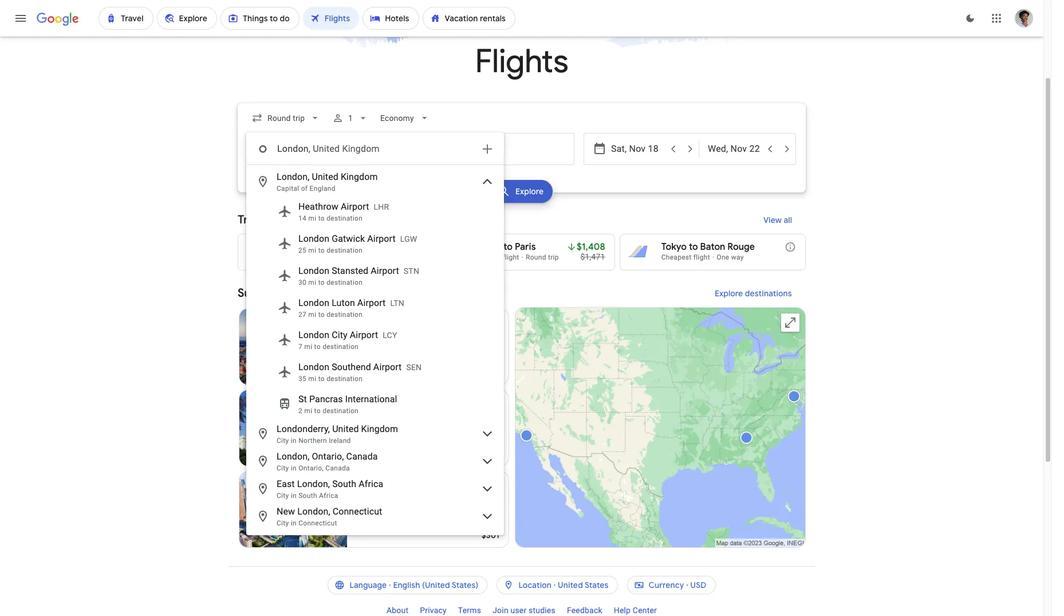 Task type: describe. For each thing, give the bounding box(es) containing it.
tracked
[[238, 213, 280, 227]]

toggle nearby airports for london, united kingdom image
[[481, 175, 495, 189]]

southend
[[332, 362, 371, 373]]

london city airport (lcy) option
[[247, 324, 504, 356]]

7
[[299, 343, 303, 351]]

2 round from the left
[[526, 253, 547, 261]]

london city airport lcy 7 mi to destination
[[299, 330, 398, 351]]

dec
[[356, 331, 370, 340]]

in for london,
[[291, 464, 297, 472]]

toggle nearby airports for londonderry, united kingdom image
[[481, 427, 495, 441]]

$301
[[482, 530, 500, 541]]

american image
[[356, 424, 366, 433]]

228 US dollars text field
[[482, 449, 500, 459]]

nonstop
[[370, 424, 401, 433]]

lgw
[[401, 234, 418, 244]]

tokyo to baton rouge
[[662, 241, 755, 253]]

toggle nearby airports for new london, connecticut image
[[481, 510, 495, 523]]

cheapest flight for denver
[[471, 253, 520, 261]]

enter your origin dialog
[[246, 132, 504, 535]]

new london, connecticut city in connecticut
[[277, 506, 383, 527]]

baton inside region
[[353, 286, 384, 300]]

atlanta inside atlanta dec 2 – 9
[[356, 318, 387, 330]]

destination for stansted
[[327, 279, 363, 287]]

1 vertical spatial connecticut
[[299, 519, 337, 527]]

london, united kingdom option
[[247, 168, 504, 195]]

london, inside "london, united kingdom capital of england"
[[277, 171, 310, 182]]

destination for luton
[[327, 311, 363, 319]]

25
[[299, 246, 307, 254]]

london southend airport sen 35 mi to destination
[[299, 362, 422, 383]]

united for london,
[[312, 171, 339, 182]]

location
[[519, 580, 552, 590]]

from
[[325, 286, 350, 300]]

1 round from the left
[[335, 253, 356, 261]]

2
[[299, 407, 303, 415]]

to up "stansted"
[[337, 241, 346, 253]]

More info text field
[[785, 241, 797, 256]]

help
[[614, 606, 631, 615]]

user
[[511, 606, 527, 615]]

$1,408
[[577, 241, 606, 253]]

Departure text field
[[612, 134, 664, 165]]

united states
[[558, 580, 609, 590]]

england
[[310, 185, 336, 193]]

flight for to
[[312, 253, 329, 261]]

heathrow airport lhr 14 mi to destination
[[299, 201, 389, 222]]

sen
[[407, 363, 422, 372]]

london for london gatwick airport
[[299, 233, 330, 244]]

about link
[[381, 601, 415, 616]]

flight for baton
[[694, 253, 711, 261]]

kingdom for london, united kingdom capital of england
[[341, 171, 378, 182]]

atlanta inside tracked prices region
[[348, 241, 378, 253]]

capital
[[277, 185, 299, 193]]

new
[[277, 506, 295, 517]]

heathrow
[[299, 201, 339, 212]]

feedback
[[567, 606, 603, 615]]

301 US dollars text field
[[482, 530, 500, 541]]

baton rouge to atlanta
[[280, 241, 378, 253]]

airport for stansted
[[371, 265, 399, 276]]

24 – 30
[[373, 412, 400, 421]]

0 vertical spatial south
[[333, 479, 357, 490]]

states
[[585, 580, 609, 590]]

0 vertical spatial canada
[[347, 451, 378, 462]]

to inside london city airport lcy 7 mi to destination
[[314, 343, 321, 351]]

Flight search field
[[229, 103, 816, 535]]

suggested
[[238, 286, 295, 300]]

view all
[[764, 215, 793, 225]]

d.c.
[[412, 400, 430, 411]]

2 trip from the left
[[549, 253, 559, 261]]

london, ontario, canada option
[[247, 448, 504, 475]]

nov
[[356, 412, 371, 421]]

london, inside london, ontario, canada city in ontario, canada
[[277, 451, 310, 462]]

airport for luton
[[358, 297, 386, 308]]

tracked prices region
[[238, 206, 806, 271]]

mi inside heathrow airport lhr 14 mi to destination
[[309, 214, 317, 222]]

st pancras international 2 mi to destination
[[299, 394, 398, 415]]

airport for city
[[350, 330, 378, 340]]

30
[[299, 279, 307, 287]]

explore destinations button
[[702, 280, 806, 307]]

london, inside east london, south africa city in south africa
[[297, 479, 330, 490]]

one way
[[717, 253, 744, 261]]

stop
[[377, 505, 393, 514]]

view
[[764, 215, 782, 225]]

east london, south africa option
[[247, 475, 504, 503]]

kingdom for londonderry, united kingdom city in northern ireland
[[361, 424, 398, 434]]

to inside the st pancras international 2 mi to destination
[[314, 407, 321, 415]]

london stansted airport stn 30 mi to destination
[[299, 265, 420, 287]]

to inside heathrow airport lhr 14 mi to destination
[[318, 214, 325, 222]]

mi for london city airport
[[305, 343, 313, 351]]

los angeles
[[356, 481, 408, 492]]

london, ontario, canada city in ontario, canada
[[277, 451, 378, 472]]

way
[[732, 253, 744, 261]]

pancras
[[310, 394, 343, 405]]

1 for 1 stop
[[370, 505, 375, 514]]

ltn
[[391, 299, 405, 308]]

city for londonderry,
[[277, 437, 289, 445]]

washington,
[[356, 400, 410, 411]]

northern
[[299, 437, 327, 445]]

change appearance image
[[957, 5, 985, 32]]

More info text field
[[403, 241, 415, 256]]

prices
[[283, 213, 316, 227]]

los
[[356, 481, 371, 492]]

international
[[345, 394, 398, 405]]

tracked prices
[[238, 213, 316, 227]]

destination inside the st pancras international 2 mi to destination
[[323, 407, 359, 415]]

‌, united kingdom
[[309, 143, 380, 154]]

tokyo
[[662, 241, 687, 253]]

london gatwick airport (lgw) option
[[247, 228, 504, 260]]

in for new
[[291, 519, 297, 527]]

east london, south africa city in south africa
[[277, 479, 384, 500]]

london luton airport ltn 27 mi to destination
[[299, 297, 405, 319]]

london stansted airport (stn) option
[[247, 260, 504, 292]]

londonderry, united kingdom city in northern ireland
[[277, 424, 398, 445]]

1 trip from the left
[[357, 253, 368, 261]]

0 horizontal spatial rouge
[[307, 241, 334, 253]]

2 – 9
[[373, 331, 391, 340]]

join user studies link
[[487, 601, 562, 616]]

londonderry,
[[277, 424, 330, 434]]

suggested trips from baton rouge
[[238, 286, 421, 300]]

to inside the london gatwick airport lgw 25 mi to destination
[[318, 246, 325, 254]]

Return text field
[[708, 134, 761, 165]]

united left states
[[558, 580, 583, 590]]

join
[[493, 606, 509, 615]]

feedback link
[[562, 601, 609, 616]]

english
[[393, 580, 421, 590]]

cheapest for baton
[[280, 253, 310, 261]]

1 round trip from the left
[[335, 253, 368, 261]]

to left paris
[[504, 241, 513, 253]]

join user studies
[[493, 606, 556, 615]]

gatwick
[[332, 233, 365, 244]]

flight for paris
[[503, 253, 520, 261]]

london for london stansted airport
[[299, 265, 330, 276]]

usd
[[691, 580, 707, 590]]

 image inside tracked prices region
[[522, 253, 524, 261]]

airport for southend
[[374, 362, 402, 373]]

london gatwick airport lgw 25 mi to destination
[[299, 233, 418, 254]]

explore destinations
[[715, 288, 793, 299]]

explore for explore
[[516, 186, 544, 197]]

Where else? text field
[[277, 135, 474, 163]]

london luton airport (ltn) option
[[247, 292, 504, 324]]

(united
[[422, 580, 450, 590]]

2 delta image from the top
[[356, 505, 366, 514]]

denver
[[471, 241, 502, 253]]

about
[[387, 606, 409, 615]]



Task type: vqa. For each thing, say whether or not it's contained in the screenshot.


Task type: locate. For each thing, give the bounding box(es) containing it.
0 horizontal spatial flight
[[312, 253, 329, 261]]

luton
[[332, 297, 355, 308]]

mi inside the london stansted airport stn 30 mi to destination
[[309, 279, 317, 287]]

city inside the "londonderry, united kingdom city in northern ireland"
[[277, 437, 289, 445]]

mi for london southend airport
[[309, 375, 317, 383]]

explore down one way
[[715, 288, 744, 299]]

0 horizontal spatial 1
[[349, 113, 353, 123]]

1 horizontal spatial south
[[333, 479, 357, 490]]

delta image
[[356, 342, 366, 351], [356, 505, 366, 514]]

stn
[[404, 267, 420, 276]]

destination inside the london luton airport ltn 27 mi to destination
[[327, 311, 363, 319]]

center
[[633, 606, 657, 615]]

mi inside the london luton airport ltn 27 mi to destination
[[309, 311, 317, 319]]

london up 25
[[299, 233, 330, 244]]

privacy
[[420, 606, 447, 615]]

1 horizontal spatial round trip
[[526, 253, 559, 261]]

one
[[717, 253, 730, 261]]

st pancras international option
[[247, 388, 504, 420]]

south
[[333, 479, 357, 490], [299, 492, 317, 500]]

1 button
[[328, 104, 374, 132]]

0 horizontal spatial south
[[299, 492, 317, 500]]

mi inside the london gatwick airport lgw 25 mi to destination
[[309, 246, 317, 254]]

list box
[[247, 165, 504, 535]]

destination inside london southend airport sen 35 mi to destination
[[327, 375, 363, 383]]

cheapest flight down tokyo
[[662, 253, 711, 261]]

35
[[299, 375, 307, 383]]

round down paris
[[526, 253, 547, 261]]

city left dec at the left bottom of page
[[332, 330, 348, 340]]

london, down london, ontario, canada city in ontario, canada
[[297, 479, 330, 490]]

1
[[349, 113, 353, 123], [370, 505, 375, 514]]

1 cheapest from the left
[[280, 253, 310, 261]]

in down "east"
[[291, 492, 297, 500]]

1 vertical spatial kingdom
[[341, 171, 378, 182]]

city for new
[[277, 519, 289, 527]]

london for london city airport
[[299, 330, 330, 340]]

south down london, ontario, canada city in ontario, canada
[[333, 479, 357, 490]]

destination inside heathrow airport lhr 14 mi to destination
[[327, 214, 363, 222]]

flight
[[312, 253, 329, 261], [503, 253, 520, 261], [694, 253, 711, 261]]

origin, select multiple airports image
[[481, 142, 495, 156]]

1 horizontal spatial round
[[526, 253, 547, 261]]

1 london from the top
[[299, 233, 330, 244]]

destination down luton
[[327, 311, 363, 319]]

list box containing london, united kingdom
[[247, 165, 504, 535]]

states)
[[452, 580, 479, 590]]

0 vertical spatial atlanta
[[348, 241, 378, 253]]

more info image
[[403, 241, 415, 253], [785, 241, 797, 253]]

1471 US dollars text field
[[581, 252, 606, 261]]

1 vertical spatial atlanta
[[356, 318, 387, 330]]

1 vertical spatial 1
[[370, 505, 375, 514]]

destination up "southend"
[[323, 343, 359, 351]]

mi inside the st pancras international 2 mi to destination
[[305, 407, 313, 415]]

city inside london, ontario, canada city in ontario, canada
[[277, 464, 289, 472]]

airport inside the london stansted airport stn 30 mi to destination
[[371, 265, 399, 276]]

1 vertical spatial explore
[[715, 288, 744, 299]]

london, down east london, south africa city in south africa
[[298, 506, 331, 517]]

stansted
[[332, 265, 369, 276]]

None field
[[247, 108, 326, 128], [376, 108, 435, 128], [247, 108, 326, 128], [376, 108, 435, 128]]

connecticut down los
[[333, 506, 383, 517]]

cheapest flight for tokyo
[[662, 253, 711, 261]]

flight down denver to paris
[[503, 253, 520, 261]]

1 inside suggested trips from baton rouge region
[[370, 505, 375, 514]]

destination down "southend"
[[327, 375, 363, 383]]

airport inside heathrow airport lhr 14 mi to destination
[[341, 201, 369, 212]]

canada up east london, south africa city in south africa
[[326, 464, 350, 472]]

london
[[299, 233, 330, 244], [299, 265, 330, 276], [299, 297, 330, 308], [299, 330, 330, 340], [299, 362, 330, 373]]

0 vertical spatial ontario,
[[312, 451, 344, 462]]

mi right 30
[[309, 279, 317, 287]]

1 horizontal spatial explore
[[715, 288, 744, 299]]

27
[[299, 311, 307, 319]]

city down londonderry,
[[277, 437, 289, 445]]

rouge
[[307, 241, 334, 253], [728, 241, 755, 253], [387, 286, 421, 300]]

cheapest flight up 30
[[280, 253, 329, 261]]

1 horizontal spatial 1
[[370, 505, 375, 514]]

in down londonderry,
[[291, 437, 297, 445]]

united for londonderry,
[[333, 424, 359, 434]]

new london, connecticut option
[[247, 503, 504, 530]]

flight down "tokyo to baton rouge"
[[694, 253, 711, 261]]

ontario,
[[312, 451, 344, 462], [299, 464, 324, 472]]

privacy link
[[415, 601, 453, 616]]

destination for city
[[323, 343, 359, 351]]

ontario, down northern
[[299, 464, 324, 472]]

help center
[[614, 606, 657, 615]]

city inside east london, south africa city in south africa
[[277, 492, 289, 500]]

cheapest down tokyo
[[662, 253, 692, 261]]

kingdom inside "london, united kingdom capital of england"
[[341, 171, 378, 182]]

to right '35'
[[318, 375, 325, 383]]

5 london from the top
[[299, 362, 330, 373]]

4 in from the top
[[291, 519, 297, 527]]

2 in from the top
[[291, 464, 297, 472]]

city down new
[[277, 519, 289, 527]]

1 left stop
[[370, 505, 375, 514]]

in inside new london, connecticut city in connecticut
[[291, 519, 297, 527]]

0 horizontal spatial round
[[335, 253, 356, 261]]

trips
[[298, 286, 322, 300]]

2 horizontal spatial rouge
[[728, 241, 755, 253]]

currency
[[649, 580, 685, 590]]

airport inside the london gatwick airport lgw 25 mi to destination
[[368, 233, 396, 244]]

flights
[[476, 41, 569, 82]]

1 in from the top
[[291, 437, 297, 445]]

city for london,
[[277, 464, 289, 472]]

london inside london southend airport sen 35 mi to destination
[[299, 362, 330, 373]]

more info image down all
[[785, 241, 797, 253]]

2 flight from the left
[[503, 253, 520, 261]]

terms link
[[453, 601, 487, 616]]

london inside the london gatwick airport lgw 25 mi to destination
[[299, 233, 330, 244]]

2 london from the top
[[299, 265, 330, 276]]

to right 7
[[314, 343, 321, 351]]

city down "east"
[[277, 492, 289, 500]]

1 vertical spatial delta image
[[356, 505, 366, 514]]

united right ‌,
[[313, 143, 340, 154]]

kingdom down ‌, united kingdom
[[341, 171, 378, 182]]

atlanta up "stansted"
[[348, 241, 378, 253]]

explore inside explore destinations button
[[715, 288, 744, 299]]

list box inside enter your origin dialog
[[247, 165, 504, 535]]

canada down 'londonderry, united kingdom' option
[[347, 451, 378, 462]]

1 cheapest flight from the left
[[280, 253, 329, 261]]

 image inside tracked prices region
[[713, 253, 715, 261]]

1 vertical spatial ontario,
[[299, 464, 324, 472]]

0 horizontal spatial africa
[[319, 492, 339, 500]]

1 up ‌, united kingdom
[[349, 113, 353, 123]]

help center link
[[609, 601, 663, 616]]

airport inside the london luton airport ltn 27 mi to destination
[[358, 297, 386, 308]]

to inside the london stansted airport stn 30 mi to destination
[[318, 279, 325, 287]]

2 horizontal spatial baton
[[701, 241, 726, 253]]

airport inside london southend airport sen 35 mi to destination
[[374, 362, 402, 373]]

studies
[[529, 606, 556, 615]]

rouge down "stn"
[[387, 286, 421, 300]]

paris
[[515, 241, 536, 253]]

trip
[[357, 253, 368, 261], [549, 253, 559, 261]]

1 horizontal spatial trip
[[549, 253, 559, 261]]

explore button
[[491, 180, 553, 203]]

in down new
[[291, 519, 297, 527]]

atlanta
[[348, 241, 378, 253], [356, 318, 387, 330]]

east
[[277, 479, 295, 490]]

london southend airport (sen) option
[[247, 356, 504, 388]]

to down pancras
[[314, 407, 321, 415]]

terms
[[458, 606, 482, 615]]

destination for southend
[[327, 375, 363, 383]]

mi right 25
[[309, 246, 317, 254]]

destination inside london city airport lcy 7 mi to destination
[[323, 343, 359, 351]]

angeles
[[373, 481, 408, 492]]

london inside the london luton airport ltn 27 mi to destination
[[299, 297, 330, 308]]

flight down baton rouge to atlanta
[[312, 253, 329, 261]]

0 vertical spatial kingdom
[[342, 143, 380, 154]]

londonderry, united kingdom option
[[247, 420, 504, 448]]

cheapest flight down denver to paris
[[471, 253, 520, 261]]

ontario, down ireland
[[312, 451, 344, 462]]

london inside the london stansted airport stn 30 mi to destination
[[299, 265, 330, 276]]

language
[[350, 580, 387, 590]]

united up england
[[312, 171, 339, 182]]

destination inside the london stansted airport stn 30 mi to destination
[[327, 279, 363, 287]]

destination inside the london gatwick airport lgw 25 mi to destination
[[327, 246, 363, 254]]

to inside london southend airport sen 35 mi to destination
[[318, 375, 325, 383]]

london for london southend airport
[[299, 362, 330, 373]]

lcy
[[383, 331, 398, 340]]

denver to paris
[[471, 241, 536, 253]]

0 vertical spatial africa
[[359, 479, 384, 490]]

0 horizontal spatial trip
[[357, 253, 368, 261]]

0 horizontal spatial cheapest
[[280, 253, 310, 261]]

united inside the "londonderry, united kingdom city in northern ireland"
[[333, 424, 359, 434]]

in for londonderry,
[[291, 437, 297, 445]]

mi inside london southend airport sen 35 mi to destination
[[309, 375, 317, 383]]

london up 30
[[299, 265, 330, 276]]

1 flight from the left
[[312, 253, 329, 261]]

atlanta up dec at the left bottom of page
[[356, 318, 387, 330]]

0 vertical spatial delta image
[[356, 342, 366, 351]]

london up 7
[[299, 330, 330, 340]]

1408 US dollars text field
[[577, 241, 606, 253]]

1 horizontal spatial baton
[[353, 286, 384, 300]]

round up "stansted"
[[335, 253, 356, 261]]

london inside london city airport lcy 7 mi to destination
[[299, 330, 330, 340]]

kingdom inside the "londonderry, united kingdom city in northern ireland"
[[361, 424, 398, 434]]

in inside east london, south africa city in south africa
[[291, 492, 297, 500]]

1 delta image from the top
[[356, 342, 366, 351]]

0 horizontal spatial baton
[[280, 241, 305, 253]]

delta image left "1 stop"
[[356, 505, 366, 514]]

3 flight from the left
[[694, 253, 711, 261]]

1 more info image from the left
[[403, 241, 415, 253]]

2 horizontal spatial flight
[[694, 253, 711, 261]]

mi right 7
[[305, 343, 313, 351]]

 image
[[522, 253, 524, 261]]

2 cheapest flight from the left
[[471, 253, 520, 261]]

cheapest down denver
[[471, 253, 501, 261]]

canada
[[347, 451, 378, 462], [326, 464, 350, 472]]

london for london luton airport
[[299, 297, 330, 308]]

trip up "stansted"
[[357, 253, 368, 261]]

london, up the "capital"
[[277, 171, 310, 182]]

2 round trip from the left
[[526, 253, 559, 261]]

trip left "$1,471"
[[549, 253, 559, 261]]

kingdom down 1 popup button
[[342, 143, 380, 154]]

round trip down paris
[[526, 253, 559, 261]]

city
[[332, 330, 348, 340], [277, 437, 289, 445], [277, 464, 289, 472], [277, 492, 289, 500], [277, 519, 289, 527]]

heathrow airport (lhr) option
[[247, 195, 504, 228]]

1 horizontal spatial africa
[[359, 479, 384, 490]]

toggle nearby airports for london, ontario, canada image
[[481, 455, 495, 468]]

destination up gatwick on the left
[[327, 214, 363, 222]]

destination down "stansted"
[[327, 279, 363, 287]]

toggle nearby airports for east london, south africa image
[[481, 482, 495, 496]]

2 vertical spatial kingdom
[[361, 424, 398, 434]]

cheapest flight
[[280, 253, 329, 261], [471, 253, 520, 261], [662, 253, 711, 261]]

1 for 1
[[349, 113, 353, 123]]

more info image up "stn"
[[403, 241, 415, 253]]

‌,
[[309, 143, 311, 154]]

mi right '35'
[[309, 375, 317, 383]]

city inside london city airport lcy 7 mi to destination
[[332, 330, 348, 340]]

4 london from the top
[[299, 330, 330, 340]]

london, inside new london, connecticut city in connecticut
[[298, 506, 331, 517]]

0 vertical spatial connecticut
[[333, 506, 383, 517]]

round
[[335, 253, 356, 261], [526, 253, 547, 261]]

united inside "london, united kingdom capital of england"
[[312, 171, 339, 182]]

1 vertical spatial canada
[[326, 464, 350, 472]]

of
[[301, 185, 308, 193]]

mi for london luton airport
[[309, 311, 317, 319]]

united for ‌,
[[313, 143, 340, 154]]

connecticut
[[333, 506, 383, 517], [299, 519, 337, 527]]

to right tokyo
[[689, 241, 699, 253]]

3 cheapest from the left
[[662, 253, 692, 261]]

1 horizontal spatial cheapest flight
[[471, 253, 520, 261]]

2 horizontal spatial cheapest
[[662, 253, 692, 261]]

in up "east"
[[291, 464, 297, 472]]

in inside the "londonderry, united kingdom city in northern ireland"
[[291, 437, 297, 445]]

$1,471
[[581, 252, 606, 261]]

connecticut down east london, south africa city in south africa
[[299, 519, 337, 527]]

kingdom
[[342, 143, 380, 154], [341, 171, 378, 182], [361, 424, 398, 434]]

1 inside 1 popup button
[[349, 113, 353, 123]]

1 vertical spatial africa
[[319, 492, 339, 500]]

kingdom for ‌, united kingdom
[[342, 143, 380, 154]]

more info image for atlanta
[[403, 241, 415, 253]]

14
[[299, 214, 307, 222]]

cheapest up 30
[[280, 253, 310, 261]]

to right 27
[[318, 311, 325, 319]]

destination for gatwick
[[327, 246, 363, 254]]

to down heathrow on the left
[[318, 214, 325, 222]]

london, united kingdom capital of england
[[277, 171, 378, 193]]

africa down london, ontario, canada option
[[359, 479, 384, 490]]

 image
[[713, 253, 715, 261]]

2 more info image from the left
[[785, 241, 797, 253]]

st
[[299, 394, 307, 405]]

africa up new london, connecticut city in connecticut
[[319, 492, 339, 500]]

0 horizontal spatial round trip
[[335, 253, 368, 261]]

kingdom down 24 – 30
[[361, 424, 398, 434]]

to right 25
[[318, 246, 325, 254]]

lhr
[[374, 202, 389, 212]]

0 vertical spatial explore
[[516, 186, 544, 197]]

mi right 27
[[309, 311, 317, 319]]

cheapest for tokyo
[[662, 253, 692, 261]]

3 cheapest flight from the left
[[662, 253, 711, 261]]

2 horizontal spatial cheapest flight
[[662, 253, 711, 261]]

1 vertical spatial south
[[299, 492, 317, 500]]

main menu image
[[14, 11, 28, 25]]

english (united states)
[[393, 580, 479, 590]]

to inside the london luton airport ltn 27 mi to destination
[[318, 311, 325, 319]]

1 horizontal spatial rouge
[[387, 286, 421, 300]]

1 horizontal spatial flight
[[503, 253, 520, 261]]

0 horizontal spatial cheapest flight
[[280, 253, 329, 261]]

2 cheapest from the left
[[471, 253, 501, 261]]

london, down northern
[[277, 451, 310, 462]]

destination
[[327, 214, 363, 222], [327, 246, 363, 254], [327, 279, 363, 287], [327, 311, 363, 319], [323, 343, 359, 351], [327, 375, 363, 383], [323, 407, 359, 415]]

south up new london, connecticut city in connecticut
[[299, 492, 317, 500]]

mi for london stansted airport
[[309, 279, 317, 287]]

cheapest for denver
[[471, 253, 501, 261]]

mi inside london city airport lcy 7 mi to destination
[[305, 343, 313, 351]]

3 london from the top
[[299, 297, 330, 308]]

destination down gatwick on the left
[[327, 246, 363, 254]]

ireland
[[329, 437, 351, 445]]

round trip
[[335, 253, 368, 261], [526, 253, 559, 261]]

mi right "14"
[[309, 214, 317, 222]]

united up ireland
[[333, 424, 359, 434]]

more info image for rouge
[[785, 241, 797, 253]]

city up "east"
[[277, 464, 289, 472]]

airport for gatwick
[[368, 233, 396, 244]]

mi right 2
[[305, 407, 313, 415]]

cheapest flight for baton
[[280, 253, 329, 261]]

atlanta dec 2 – 9
[[356, 318, 391, 340]]

city inside new london, connecticut city in connecticut
[[277, 519, 289, 527]]

mi for london gatwick airport
[[309, 246, 317, 254]]

rouge up way
[[728, 241, 755, 253]]

london up '35'
[[299, 362, 330, 373]]

0 horizontal spatial more info image
[[403, 241, 415, 253]]

round trip up "stansted"
[[335, 253, 368, 261]]

1 horizontal spatial cheapest
[[471, 253, 501, 261]]

delta image down dec at the left bottom of page
[[356, 342, 366, 351]]

in inside london, ontario, canada city in ontario, canada
[[291, 464, 297, 472]]

rouge right 25
[[307, 241, 334, 253]]

to right 30
[[318, 279, 325, 287]]

suggested trips from baton rouge region
[[238, 280, 806, 553]]

to
[[318, 214, 325, 222], [337, 241, 346, 253], [504, 241, 513, 253], [689, 241, 699, 253], [318, 246, 325, 254], [318, 279, 325, 287], [318, 311, 325, 319], [314, 343, 321, 351], [318, 375, 325, 383], [314, 407, 321, 415]]

explore inside explore 'button'
[[516, 186, 544, 197]]

london,
[[277, 171, 310, 182], [277, 451, 310, 462], [297, 479, 330, 490], [298, 506, 331, 517]]

destination down pancras
[[323, 407, 359, 415]]

airport
[[341, 201, 369, 212], [368, 233, 396, 244], [371, 265, 399, 276], [358, 297, 386, 308], [350, 330, 378, 340], [374, 362, 402, 373]]

1 horizontal spatial more info image
[[785, 241, 797, 253]]

airport inside london city airport lcy 7 mi to destination
[[350, 330, 378, 340]]

all
[[784, 215, 793, 225]]

united
[[313, 143, 340, 154], [312, 171, 339, 182], [333, 424, 359, 434], [558, 580, 583, 590]]

london up 27
[[299, 297, 330, 308]]

0 horizontal spatial explore
[[516, 186, 544, 197]]

explore right toggle nearby airports for london, united kingdom icon
[[516, 186, 544, 197]]

explore for explore destinations
[[715, 288, 744, 299]]

mi
[[309, 214, 317, 222], [309, 246, 317, 254], [309, 279, 317, 287], [309, 311, 317, 319], [305, 343, 313, 351], [309, 375, 317, 383], [305, 407, 313, 415]]

washington, d.c. nov 24 – 30
[[356, 400, 430, 421]]

0 vertical spatial 1
[[349, 113, 353, 123]]

rouge inside region
[[387, 286, 421, 300]]

3 in from the top
[[291, 492, 297, 500]]



